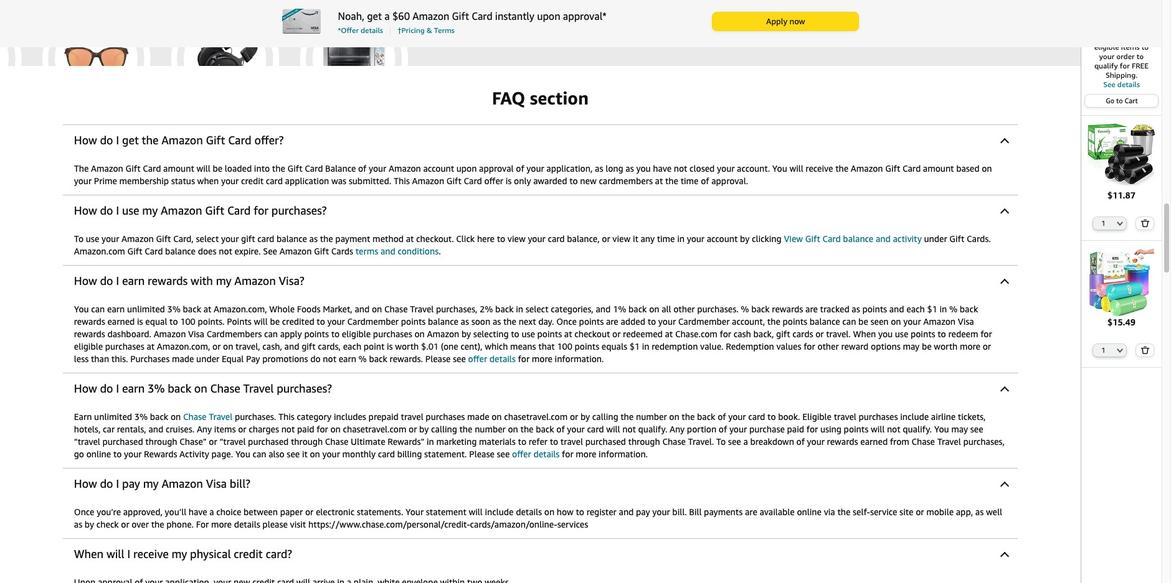 Task type: describe. For each thing, give the bounding box(es) containing it.
0 vertical spatial offer details for more information.
[[468, 354, 604, 365]]

please inside you can earn unlimited 3% back at amazon.com, whole foods market, and on chase travel purchases, 2% back in select categories, and 1% back on all other purchases. % back rewards are tracked as points and each $1 in % back rewards earned is equal to 100 points. points will be credited to your cardmember points balance as soon as the next day. once points are added to your cardmember account, the points balance can be seen on your amazon visa rewards dashboard. amazon visa cardmembers can apply points to eligible purchases on amazon by selecting to use points at checkout or redeemed at chase.com for cash back, gift cards or travel. when you use points to redeem for eligible purchases at amazon.com, or on travel, cash, and gift cards, each point is worth $.01 (one cent), which means that 100 points equals $1 in redemption value. redemption values for other reward options may be worth more or less than this. purchases made under equal pay promotions do not earn % back rewards. please see
[[426, 354, 451, 365]]

points.
[[198, 317, 225, 327]]

your up submitted.
[[369, 163, 387, 174]]

when inside you can earn unlimited 3% back at amazon.com, whole foods market, and on chase travel purchases, 2% back in select categories, and 1% back on all other purchases. % back rewards are tracked as points and each $1 in % back rewards earned is equal to 100 points. points will be credited to your cardmember points balance as soon as the next day. once points are added to your cardmember account, the points balance can be seen on your amazon visa rewards dashboard. amazon visa cardmembers can apply points to eligible purchases on amazon by selecting to use points at checkout or redeemed at chase.com for cash back, gift cards or travel. when you use points to redeem for eligible purchases at amazon.com, or on travel, cash, and gift cards, each point is worth $.01 (one cent), which means that 100 points equals $1 in redemption value. redemption values for other reward options may be worth more or less than this. purchases made under equal pay promotions do not earn % back rewards. please see
[[853, 329, 876, 340]]

rewards inside purchases. this category includes prepaid travel purchases made on chasetravel.com or by calling the number on the back of your card to book. eligible travel purchases include airline tickets, hotels, car rentals, and cruises. any items or charges not paid for on chasetravel.com or by calling the number on the back of your card will not qualify. any portion of your purchase paid for using points will not qualify. you may see "travel purchased through chase" or "travel purchased through chase ultimate rewards" in marketing materials to refer to travel purchased through chase travel. to see a breakdown of your rewards earned from chase travel purchases, go online to your rewards activity page. you can also see it on your monthly card billing statement. please see
[[827, 437, 859, 448]]

online inside purchases. this category includes prepaid travel purchases made on chasetravel.com or by calling the number on the back of your card to book. eligible travel purchases include airline tickets, hotels, car rentals, and cruises. any items or charges not paid for on chasetravel.com or by calling the number on the back of your card will not qualify. any portion of your purchase paid for using points will not qualify. you may see "travel purchased through chase" or "travel purchased through chase ultimate rewards" in marketing materials to refer to travel purchased through chase travel. to see a breakdown of your rewards earned from chase travel purchases, go online to your rewards activity page. you can also see it on your monthly card billing statement. please see
[[86, 450, 111, 460]]

closed
[[690, 163, 715, 174]]

chase inside you can earn unlimited 3% back at amazon.com, whole foods market, and on chase travel purchases, 2% back in select categories, and 1% back on all other purchases. % back rewards are tracked as points and each $1 in % back rewards earned is equal to 100 points. points will be credited to your cardmember points balance as soon as the next day. once points are added to your cardmember account, the points balance can be seen on your amazon visa rewards dashboard. amazon visa cardmembers can apply points to eligible purchases on amazon by selecting to use points at checkout or redeemed at chase.com for cash back, gift cards or travel. when you use points to redeem for eligible purchases at amazon.com, or on travel, cash, and gift cards, each point is worth $.01 (one cent), which means that 100 points equals $1 in redemption value. redemption values for other reward options may be worth more or less than this. purchases made under equal pay promotions do not earn % back rewards. please see
[[385, 304, 408, 315]]

at up points.
[[204, 304, 212, 315]]

be left seen
[[859, 317, 869, 327]]

to left refer
[[518, 437, 527, 448]]

see down the tickets,
[[971, 425, 984, 435]]

and left 1%
[[596, 304, 611, 315]]

back up points.
[[183, 304, 201, 315]]

2%
[[480, 304, 493, 315]]

0 horizontal spatial is
[[137, 317, 143, 327]]

be right 'options'
[[922, 342, 932, 352]]

in inside purchases. this category includes prepaid travel purchases made on chasetravel.com or by calling the number on the back of your card to book. eligible travel purchases include airline tickets, hotels, car rentals, and cruises. any items or charges not paid for on chasetravel.com or by calling the number on the back of your card will not qualify. any portion of your purchase paid for using points will not qualify. you may see "travel purchased through chase" or "travel purchased through chase ultimate rewards" in marketing materials to refer to travel purchased through chase travel. to see a breakdown of your rewards earned from chase travel purchases, go online to your rewards activity page. you can also see it on your monthly card billing statement. please see
[[427, 437, 434, 448]]

of eligible items to your order to qualify for free shipping. see details
[[1095, 33, 1149, 89]]

your down loaded
[[221, 176, 239, 187]]

by down how do i earn 3% back on chase travel purchases? link
[[581, 412, 590, 423]]

by inside you can earn unlimited 3% back at amazon.com, whole foods market, and on chase travel purchases, 2% back in select categories, and 1% back on all other purchases. % back rewards are tracked as points and each $1 in % back rewards earned is equal to 100 points. points will be credited to your cardmember points balance as soon as the next day. once points are added to your cardmember account, the points balance can be seen on your amazon visa rewards dashboard. amazon visa cardmembers can apply points to eligible purchases on amazon by selecting to use points at checkout or redeemed at chase.com for cash back, gift cards or travel. when you use points to redeem for eligible purchases at amazon.com, or on travel, cash, and gift cards, each point is worth $.01 (one cent), which means that 100 points equals $1 in redemption value. redemption values for other reward options may be worth more or less than this. purchases made under equal pay promotions do not earn % back rewards. please see
[[462, 329, 471, 340]]

for down means at the left bottom
[[518, 354, 530, 365]]

day.
[[539, 317, 554, 327]]

back up cruises.
[[150, 412, 168, 423]]

airline
[[932, 412, 956, 423]]

made inside purchases. this category includes prepaid travel purchases made on chasetravel.com or by calling the number on the back of your card to book. eligible travel purchases include airline tickets, hotels, car rentals, and cruises. any items or charges not paid for on chasetravel.com or by calling the number on the back of your card will not qualify. any portion of your purchase paid for using points will not qualify. you may see "travel purchased through chase" or "travel purchased through chase ultimate rewards" in marketing materials to refer to travel purchased through chase travel. to see a breakdown of your rewards earned from chase travel purchases, go online to your rewards activity page. you can also see it on your monthly card billing statement. please see
[[467, 412, 490, 423]]

delete image
[[1141, 347, 1150, 355]]

points up seen
[[863, 304, 888, 315]]

here
[[477, 234, 495, 245]]

†pricing & terms link
[[398, 26, 455, 35]]

2 vertical spatial offer
[[512, 450, 531, 460]]

of inside of eligible items to your order to qualify for free shipping. see details
[[1137, 33, 1144, 42]]

0 vertical spatial chasetravel.com
[[504, 412, 568, 423]]

monthly
[[343, 450, 376, 460]]

card up membership
[[143, 163, 161, 174]]

0 vertical spatial calling
[[593, 412, 619, 423]]

1.2 gallon/330pcs strong trash bags colorful clear garbage bags by teivio, bathroom trash can bin liners, small plastic bags for home office kitchen, multicolor image
[[1088, 248, 1156, 317]]

more right learn in the top of the page
[[593, 2, 613, 13]]

0 horizontal spatial chasetravel.com
[[343, 425, 407, 435]]

how for how do i use my amazon gift card for purchases?
[[74, 204, 97, 218]]

view
[[784, 234, 803, 245]]

apply
[[767, 16, 788, 26]]

2 horizontal spatial travel
[[834, 412, 857, 423]]

travel inside you can earn unlimited 3% back at amazon.com, whole foods market, and on chase travel purchases, 2% back in select categories, and 1% back on all other purchases. % back rewards are tracked as points and each $1 in % back rewards earned is equal to 100 points. points will be credited to your cardmember points balance as soon as the next day. once points are added to your cardmember account, the points balance can be seen on your amazon visa rewards dashboard. amazon visa cardmembers can apply points to eligible purchases on amazon by selecting to use points at checkout or redeemed at chase.com for cash back, gift cards or travel. when you use points to redeem for eligible purchases at amazon.com, or on travel, cash, and gift cards, each point is worth $.01 (one cent), which means that 100 points equals $1 in redemption value. redemption values for other reward options may be worth more or less than this. purchases made under equal pay promotions do not earn % back rewards. please see
[[410, 304, 434, 315]]

$.01
[[421, 342, 439, 352]]

less
[[74, 354, 89, 365]]

0 horizontal spatial 100
[[180, 317, 196, 327]]

purchases, inside purchases. this category includes prepaid travel purchases made on chasetravel.com or by calling the number on the back of your card to book. eligible travel purchases include airline tickets, hotels, car rentals, and cruises. any items or charges not paid for on chasetravel.com or by calling the number on the back of your card will not qualify. any portion of your purchase paid for using points will not qualify. you may see "travel purchased through chase" or "travel purchased through chase ultimate rewards" in marketing materials to refer to travel purchased through chase travel. to see a breakdown of your rewards earned from chase travel purchases, go online to your rewards activity page. you can also see it on your monthly card billing statement. please see
[[964, 437, 1005, 448]]

eligible inside of eligible items to your order to qualify for free shipping. see details
[[1095, 42, 1120, 52]]

points up cards
[[783, 317, 808, 327]]

1 amount from the left
[[163, 163, 194, 174]]

your left 'monthly' on the bottom
[[323, 450, 340, 460]]

as left well
[[976, 508, 984, 518]]

can up than at left bottom
[[91, 304, 105, 315]]

equals
[[602, 342, 628, 352]]

any
[[641, 234, 655, 245]]

and down method
[[381, 246, 396, 257]]

delete image
[[1141, 219, 1150, 227]]

earn down amazon.com on the top of page
[[122, 274, 145, 288]]

back right 2% on the bottom left of the page
[[496, 304, 514, 315]]

amazon.com
[[74, 246, 125, 257]]

for inside of eligible items to your order to qualify for free shipping. see details
[[1120, 61, 1130, 70]]

is inside the amazon gift card amount will be loaded into the gift card balance of your amazon account upon approval of your application, as long as you have not closed your account. you will receive the amazon gift card amount based on your prime membership status when your credit card application was submitted. this amazon gift card offer is only awarded to new cardmembers at the time of approval.
[[506, 176, 512, 187]]

earn down this.
[[122, 382, 145, 396]]

redemption
[[652, 342, 698, 352]]

travel down the how do i earn 3% back on chase travel purchases?
[[209, 412, 233, 423]]

go
[[1106, 97, 1115, 105]]

card inside under gift cards. amazon.com gift card balance does not expire. see amazon gift cards
[[145, 246, 163, 257]]

once inside once you're approved, you'll have a choice between paper or electronic statements. your statement will include details on how to register and pay your bill. bill payments are available online via the self-service site or mobile app, as well as by check or over the phone. for more details please visit https://www.chase.com/personal/credit-cards/amazon/online-services
[[74, 508, 94, 518]]

purchases? for how do i earn 3% back on chase travel purchases?
[[277, 382, 332, 396]]

learn more link
[[568, 2, 613, 13]]

bill
[[690, 508, 702, 518]]

by up rewards"
[[420, 425, 429, 435]]

card left based
[[903, 163, 921, 174]]

i for how do i get the amazon gift card offer?
[[116, 134, 119, 147]]

to down "car"
[[113, 450, 122, 460]]

charges
[[249, 425, 279, 435]]

points inside purchases. this category includes prepaid travel purchases made on chasetravel.com or by calling the number on the back of your card to book. eligible travel purchases include airline tickets, hotels, car rentals, and cruises. any items or charges not paid for on chasetravel.com or by calling the number on the back of your card will not qualify. any portion of your purchase paid for using points will not qualify. you may see "travel purchased through chase" or "travel purchased through chase ultimate rewards" in marketing materials to refer to travel purchased through chase travel. to see a breakdown of your rewards earned from chase travel purchases, go online to your rewards activity page. you can also see it on your monthly card billing statement. please see
[[844, 425, 869, 435]]

1 vertical spatial account
[[707, 234, 738, 245]]

rewards"
[[388, 437, 425, 448]]

to left redeem
[[938, 329, 947, 340]]

1 horizontal spatial is
[[387, 342, 393, 352]]

new
[[580, 176, 597, 187]]

under gift cards. amazon.com gift card balance does not expire. see amazon gift cards
[[74, 234, 991, 257]]

i for how do i earn rewards with my amazon visa?
[[116, 274, 119, 288]]

at left 'checkout'
[[565, 329, 573, 340]]

balance up (one
[[428, 317, 459, 327]]

0 vertical spatial other
[[674, 304, 695, 315]]

chase left travel.
[[663, 437, 686, 448]]

as left soon
[[461, 317, 469, 327]]

points
[[227, 317, 252, 327]]

1 horizontal spatial upon
[[537, 10, 561, 22]]

dashboard.
[[107, 329, 151, 340]]

to inside the amazon gift card amount will be loaded into the gift card balance of your amazon account upon approval of your application, as long as you have not closed your account. you will receive the amazon gift card amount based on your prime membership status when your credit card application was submitted. this amazon gift card offer is only awarded to new cardmembers at the time of approval.
[[570, 176, 578, 187]]

account inside the amazon gift card amount will be loaded into the gift card balance of your amazon account upon approval of your application, as long as you have not closed your account. you will receive the amazon gift card amount based on your prime membership status when your credit card application was submitted. this amazon gift card offer is only awarded to new cardmembers at the time of approval.
[[423, 163, 454, 174]]

using
[[821, 425, 842, 435]]

for
[[196, 520, 209, 531]]

checkout
[[575, 329, 610, 340]]

back,
[[754, 329, 774, 340]]

cardmembers
[[207, 329, 262, 340]]

travel,
[[236, 342, 260, 352]]

your up 'approval.'
[[717, 163, 735, 174]]

receive inside the amazon gift card amount will be loaded into the gift card balance of your amazon account upon approval of your application, as long as you have not closed your account. you will receive the amazon gift card amount based on your prime membership status when your credit card application was submitted. this amazon gift card offer is only awarded to new cardmembers at the time of approval.
[[806, 163, 834, 174]]

to up redeemed
[[648, 317, 656, 327]]

back up refer
[[536, 425, 554, 435]]

time inside the amazon gift card amount will be loaded into the gift card balance of your amazon account upon approval of your application, as long as you have not closed your account. you will receive the amazon gift card amount based on your prime membership status when your credit card application was submitted. this amazon gift card offer is only awarded to new cardmembers at the time of approval.
[[681, 176, 699, 187]]

earn down cards, on the bottom left of the page
[[339, 354, 356, 365]]

balance
[[325, 163, 356, 174]]

your right any
[[687, 234, 705, 245]]

back up added
[[629, 304, 647, 315]]

0 horizontal spatial travel
[[401, 412, 424, 423]]

your left the purchase
[[730, 425, 747, 435]]

2 horizontal spatial %
[[950, 304, 958, 315]]

as left the payment
[[310, 234, 318, 245]]

well
[[987, 508, 1003, 518]]

your right seen
[[904, 317, 922, 327]]

and inside once you're approved, you'll have a choice between paper or electronic statements. your statement will include details on how to register and pay your bill. bill payments are available online via the self-service site or mobile app, as well as by check or over the phone. for more details please visit https://www.chase.com/personal/credit-cards/amazon/online-services
[[619, 508, 634, 518]]

dropdown image for $11.87
[[1118, 221, 1124, 226]]

credit inside the amazon gift card amount will be loaded into the gift card balance of your amazon account upon approval of your application, as long as you have not closed your account. you will receive the amazon gift card amount based on your prime membership status when your credit card application was submitted. this amazon gift card offer is only awarded to new cardmembers at the time of approval.
[[241, 176, 264, 187]]

1 vertical spatial visa
[[188, 329, 204, 340]]

back up portion
[[697, 412, 716, 423]]

free
[[1132, 61, 1149, 70]]

1 horizontal spatial get
[[367, 10, 382, 22]]

details up cards/amazon/online- in the bottom of the page
[[516, 508, 542, 518]]

points up that
[[538, 329, 562, 340]]

shipping.
[[1106, 70, 1138, 80]]

use inside how do i use my amazon gift card for purchases? 'link'
[[122, 204, 139, 218]]

purchases. inside purchases. this category includes prepaid travel purchases made on chasetravel.com or by calling the number on the back of your card to book. eligible travel purchases include airline tickets, hotels, car rentals, and cruises. any items or charges not paid for on chasetravel.com or by calling the number on the back of your card will not qualify. any portion of your purchase paid for using points will not qualify. you may see "travel purchased through chase" or "travel purchased through chase ultimate rewards" in marketing materials to refer to travel purchased through chase travel. to see a breakdown of your rewards earned from chase travel purchases, go online to your rewards activity page. you can also see it on your monthly card billing statement. please see
[[235, 412, 276, 423]]

receive inside 'link'
[[133, 548, 169, 562]]

1 vertical spatial amazon.com,
[[157, 342, 210, 352]]

approval*
[[563, 10, 607, 22]]

when inside 'link'
[[74, 548, 104, 562]]

now
[[790, 16, 806, 26]]

please inside purchases. this category includes prepaid travel purchases made on chasetravel.com or by calling the number on the back of your card to book. eligible travel purchases include airline tickets, hotels, car rentals, and cruises. any items or charges not paid for on chasetravel.com or by calling the number on the back of your card will not qualify. any portion of your purchase paid for using points will not qualify. you may see "travel purchased through chase" or "travel purchased through chase ultimate rewards" in marketing materials to refer to travel purchased through chase travel. to see a breakdown of your rewards earned from chase travel purchases, go online to your rewards activity page. you can also see it on your monthly card billing statement. please see
[[469, 450, 495, 460]]

may inside purchases. this category includes prepaid travel purchases made on chasetravel.com or by calling the number on the back of your card to book. eligible travel purchases include airline tickets, hotels, car rentals, and cruises. any items or charges not paid for on chasetravel.com or by calling the number on the back of your card will not qualify. any portion of your purchase paid for using points will not qualify. you may see "travel purchased through chase" or "travel purchased through chase ultimate rewards" in marketing materials to refer to travel purchased through chase travel. to see a breakdown of your rewards earned from chase travel purchases, go online to your rewards activity page. you can also see it on your monthly card billing statement. please see
[[952, 425, 969, 435]]

card down approval
[[464, 176, 482, 187]]

2 paid from the left
[[787, 425, 805, 435]]

selecting
[[474, 329, 509, 340]]

see inside of eligible items to your order to qualify for free shipping. see details
[[1104, 80, 1116, 89]]

learn
[[568, 2, 590, 13]]

instantly
[[495, 10, 535, 22]]

for up how do i pay my amazon visa bill? link
[[562, 450, 574, 460]]

0 horizontal spatial calling
[[431, 425, 457, 435]]

0 vertical spatial are
[[806, 304, 818, 315]]

1 vertical spatial are
[[606, 317, 619, 327]]

use up amazon.com on the top of page
[[86, 234, 99, 245]]

card inside 'link'
[[227, 204, 251, 218]]

1 horizontal spatial each
[[907, 304, 925, 315]]

you inside you can earn unlimited 3% back at amazon.com, whole foods market, and on chase travel purchases, 2% back in select categories, and 1% back on all other purchases. % back rewards are tracked as points and each $1 in % back rewards earned is equal to 100 points. points will be credited to your cardmember points balance as soon as the next day. once points are added to your cardmember account, the points balance can be seen on your amazon visa rewards dashboard. amazon visa cardmembers can apply points to eligible purchases on amazon by selecting to use points at checkout or redeemed at chase.com for cash back, gift cards or travel. when you use points to redeem for eligible purchases at amazon.com, or on travel, cash, and gift cards, each point is worth $.01 (one cent), which means that 100 points equals $1 in redemption value. redemption values for other reward options may be worth more or less than this. purchases made under equal pay promotions do not earn % back rewards. please see
[[879, 329, 893, 340]]

application
[[285, 176, 329, 187]]

more inside you can earn unlimited 3% back at amazon.com, whole foods market, and on chase travel purchases, 2% back in select categories, and 1% back on all other purchases. % back rewards are tracked as points and each $1 in % back rewards earned is equal to 100 points. points will be credited to your cardmember points balance as soon as the next day. once points are added to your cardmember account, the points balance can be seen on your amazon visa rewards dashboard. amazon visa cardmembers can apply points to eligible purchases on amazon by selecting to use points at checkout or redeemed at chase.com for cash back, gift cards or travel. when you use points to redeem for eligible purchases at amazon.com, or on travel, cash, and gift cards, each point is worth $.01 (one cent), which means that 100 points equals $1 in redemption value. redemption values for other reward options may be worth more or less than this. purchases made under equal pay promotions do not earn % back rewards. please see
[[960, 342, 981, 352]]

the amazon gift card amount will be loaded into the gift card balance of your amazon account upon approval of your application, as long as you have not closed your account. you will receive the amazon gift card amount based on your prime membership status when your credit card application was submitted. this amazon gift card offer is only awarded to new cardmembers at the time of approval.
[[74, 163, 993, 187]]

1 view from the left
[[508, 234, 526, 245]]

0 horizontal spatial to
[[74, 234, 84, 245]]

1 vertical spatial offer
[[468, 354, 488, 365]]

2 horizontal spatial visa
[[958, 317, 975, 327]]

cards.
[[967, 234, 991, 245]]

chase down equal
[[210, 382, 240, 396]]

card right view
[[823, 234, 841, 245]]

go
[[74, 450, 84, 460]]

0 vertical spatial number
[[636, 412, 667, 423]]

and down apply
[[285, 342, 299, 352]]

your down using
[[807, 437, 825, 448]]

details down refer
[[534, 450, 560, 460]]

use down next
[[522, 329, 535, 340]]

when will i receive my physical credit card? link
[[63, 540, 1019, 570]]

you inside you can earn unlimited 3% back at amazon.com, whole foods market, and on chase travel purchases, 2% back in select categories, and 1% back on all other purchases. % back rewards are tracked as points and each $1 in % back rewards earned is equal to 100 points. points will be credited to your cardmember points balance as soon as the next day. once points are added to your cardmember account, the points balance can be seen on your amazon visa rewards dashboard. amazon visa cardmembers can apply points to eligible purchases on amazon by selecting to use points at checkout or redeemed at chase.com for cash back, gift cards or travel. when you use points to redeem for eligible purchases at amazon.com, or on travel, cash, and gift cards, each point is worth $.01 (one cent), which means that 100 points equals $1 in redemption value. redemption values for other reward options may be worth more or less than this. purchases made under equal pay promotions do not earn % back rewards. please see
[[74, 304, 89, 315]]

your inside of eligible items to your order to qualify for free shipping. see details
[[1100, 52, 1115, 61]]

section collapse image for offer?
[[1001, 139, 1010, 147]]

i for how do i earn 3% back on chase travel purchases?
[[116, 382, 119, 396]]

1 vertical spatial eligible
[[342, 329, 371, 340]]

chase right from
[[912, 437, 936, 448]]

may inside you can earn unlimited 3% back at amazon.com, whole foods market, and on chase travel purchases, 2% back in select categories, and 1% back on all other purchases. % back rewards are tracked as points and each $1 in % back rewards earned is equal to 100 points. points will be credited to your cardmember points balance as soon as the next day. once points are added to your cardmember account, the points balance can be seen on your amazon visa rewards dashboard. amazon visa cardmembers can apply points to eligible purchases on amazon by selecting to use points at checkout or redeemed at chase.com for cash back, gift cards or travel. when you use points to redeem for eligible purchases at amazon.com, or on travel, cash, and gift cards, each point is worth $.01 (one cent), which means that 100 points equals $1 in redemption value. redemption values for other reward options may be worth more or less than this. purchases made under equal pay promotions do not earn % back rewards. please see
[[903, 342, 920, 352]]

items inside of eligible items to your order to qualify for free shipping. see details
[[1122, 42, 1140, 52]]

long
[[606, 163, 624, 174]]

visa?
[[279, 274, 305, 288]]

2 view from the left
[[613, 234, 631, 245]]

credited
[[282, 317, 315, 327]]

text separator image
[[390, 27, 391, 34]]

select inside you can earn unlimited 3% back at amazon.com, whole foods market, and on chase travel purchases, 2% back in select categories, and 1% back on all other purchases. % back rewards are tracked as points and each $1 in % back rewards earned is equal to 100 points. points will be credited to your cardmember points balance as soon as the next day. once points are added to your cardmember account, the points balance can be seen on your amazon visa rewards dashboard. amazon visa cardmembers can apply points to eligible purchases on amazon by selecting to use points at checkout or redeemed at chase.com for cash back, gift cards or travel. when you use points to redeem for eligible purchases at amazon.com, or on travel, cash, and gift cards, each point is worth $.01 (one cent), which means that 100 points equals $1 in redemption value. redemption values for other reward options may be worth more or less than this. purchases made under equal pay promotions do not earn % back rewards. please see
[[526, 304, 549, 315]]

portion
[[687, 425, 717, 435]]

to up the purchase
[[768, 412, 776, 423]]

†pricing & terms
[[398, 26, 455, 35]]

1 horizontal spatial %
[[741, 304, 749, 315]]

whole
[[269, 304, 295, 315]]

your
[[406, 508, 424, 518]]

upon inside the amazon gift card amount will be loaded into the gift card balance of your amazon account upon approval of your application, as long as you have not closed your account. you will receive the amazon gift card amount based on your prime membership status when your credit card application was submitted. this amazon gift card offer is only awarded to new cardmembers at the time of approval.
[[457, 163, 477, 174]]

purchases down dashboard.
[[105, 342, 144, 352]]

0 vertical spatial information.
[[555, 354, 604, 365]]

back down point
[[369, 354, 388, 365]]

the
[[74, 163, 89, 174]]

your down market,
[[327, 317, 345, 327]]

2 worth from the left
[[934, 342, 958, 352]]

how do i pay my amazon visa bill?
[[74, 478, 251, 491]]

point
[[364, 342, 385, 352]]

you inside the amazon gift card amount will be loaded into the gift card balance of your amazon account upon approval of your application, as long as you have not closed your account. you will receive the amazon gift card amount based on your prime membership status when your credit card application was submitted. this amazon gift card offer is only awarded to new cardmembers at the time of approval.
[[773, 163, 788, 174]]

details down between on the bottom left of page
[[234, 520, 260, 531]]

2 cardmember from the left
[[679, 317, 730, 327]]

1 vertical spatial offer details for more information.
[[512, 450, 648, 460]]

when will i receive my physical credit card?
[[74, 548, 292, 562]]

cart
[[1125, 97, 1139, 105]]

be inside the amazon gift card amount will be loaded into the gift card balance of your amazon account upon approval of your application, as long as you have not closed your account. you will receive the amazon gift card amount based on your prime membership status when your credit card application was submitted. this amazon gift card offer is only awarded to new cardmembers at the time of approval.
[[213, 163, 223, 174]]

order
[[1117, 52, 1135, 61]]

not inside the amazon gift card amount will be loaded into the gift card balance of your amazon account upon approval of your application, as long as you have not closed your account. you will receive the amazon gift card amount based on your prime membership status when your credit card application was submitted. this amazon gift card offer is only awarded to new cardmembers at the time of approval.
[[674, 163, 688, 174]]

have inside the amazon gift card amount will be loaded into the gift card balance of your amazon account upon approval of your application, as long as you have not closed your account. you will receive the amazon gift card amount based on your prime membership status when your credit card application was submitted. this amazon gift card offer is only awarded to new cardmembers at the time of approval.
[[653, 163, 672, 174]]

travel down pay
[[243, 382, 274, 396]]

car
[[103, 425, 115, 435]]

purchases? for how do i use my amazon gift card for purchases?
[[272, 204, 327, 218]]

cardmembers
[[599, 176, 653, 187]]

your left book.
[[729, 412, 746, 423]]

to right here
[[497, 234, 506, 245]]

&
[[427, 26, 432, 35]]

1 vertical spatial unlimited
[[94, 412, 132, 423]]

i for how do i pay my amazon visa bill?
[[116, 478, 119, 491]]

1 vertical spatial number
[[475, 425, 506, 435]]

your up amazon.com on the top of page
[[102, 234, 119, 245]]

1 horizontal spatial gift
[[302, 342, 316, 352]]

balance down tracked on the right
[[810, 317, 841, 327]]

cards
[[793, 329, 814, 340]]

once inside you can earn unlimited 3% back at amazon.com, whole foods market, and on chase travel purchases, 2% back in select categories, and 1% back on all other purchases. % back rewards are tracked as points and each $1 in % back rewards earned is equal to 100 points. points will be credited to your cardmember points balance as soon as the next day. once points are added to your cardmember account, the points balance can be seen on your amazon visa rewards dashboard. amazon visa cardmembers can apply points to eligible purchases on amazon by selecting to use points at checkout or redeemed at chase.com for cash back, gift cards or travel. when you use points to redeem for eligible purchases at amazon.com, or on travel, cash, and gift cards, each point is worth $.01 (one cent), which means that 100 points equals $1 in redemption value. redemption values for other reward options may be worth more or less than this. purchases made under equal pay promotions do not earn % back rewards. please see
[[557, 317, 577, 327]]

are inside once you're approved, you'll have a choice between paper or electronic statements. your statement will include details on how to register and pay your bill. bill payments are available online via the self-service site or mobile app, as well as by check or over the phone. for more details please visit https://www.chase.com/personal/credit-cards/amazon/online-services
[[745, 508, 758, 518]]

use up 'options'
[[895, 329, 909, 340]]

0 vertical spatial amazon.com,
[[214, 304, 267, 315]]

0 horizontal spatial gift
[[241, 234, 255, 245]]

travel inside purchases. this category includes prepaid travel purchases made on chasetravel.com or by calling the number on the back of your card to book. eligible travel purchases include airline tickets, hotels, car rentals, and cruises. any items or charges not paid for on chasetravel.com or by calling the number on the back of your card will not qualify. any portion of your purchase paid for using points will not qualify. you may see "travel purchased through chase" or "travel purchased through chase ultimate rewards" in marketing materials to refer to travel purchased through chase travel. to see a breakdown of your rewards earned from chase travel purchases, go online to your rewards activity page. you can also see it on your monthly card billing statement. please see
[[938, 437, 962, 448]]

submitted.
[[349, 176, 392, 187]]

1 worth from the left
[[395, 342, 419, 352]]

to up free
[[1142, 42, 1149, 52]]

purchases. inside you can earn unlimited 3% back at amazon.com, whole foods market, and on chase travel purchases, 2% back in select categories, and 1% back on all other purchases. % back rewards are tracked as points and each $1 in % back rewards earned is equal to 100 points. points will be credited to your cardmember points balance as soon as the next day. once points are added to your cardmember account, the points balance can be seen on your amazon visa rewards dashboard. amazon visa cardmembers can apply points to eligible purchases on amazon by selecting to use points at checkout or redeemed at chase.com for cash back, gift cards or travel. when you use points to redeem for eligible purchases at amazon.com, or on travel, cash, and gift cards, each point is worth $.01 (one cent), which means that 100 points equals $1 in redemption value. redemption values for other reward options may be worth more or less than this. purchases made under equal pay promotions do not earn % back rewards. please see
[[698, 304, 739, 315]]

balance up visa?
[[277, 234, 307, 245]]

to right the equal
[[170, 317, 178, 327]]

for left cash at the bottom right
[[720, 329, 732, 340]]

my right with
[[216, 274, 232, 288]]

see inside you can earn unlimited 3% back at amazon.com, whole foods market, and on chase travel purchases, 2% back in select categories, and 1% back on all other purchases. % back rewards are tracked as points and each $1 in % back rewards earned is equal to 100 points. points will be credited to your cardmember points balance as soon as the next day. once points are added to your cardmember account, the points balance can be seen on your amazon visa rewards dashboard. amazon visa cardmembers can apply points to eligible purchases on amazon by selecting to use points at checkout or redeemed at chase.com for cash back, gift cards or travel. when you use points to redeem for eligible purchases at amazon.com, or on travel, cash, and gift cards, each point is worth $.01 (one cent), which means that 100 points equals $1 in redemption value. redemption values for other reward options may be worth more or less than this. purchases made under equal pay promotions do not earn % back rewards. please see
[[453, 354, 466, 365]]

points up "$.01"
[[401, 317, 426, 327]]

do for how do i earn rewards with my amazon visa?
[[100, 274, 113, 288]]

promotions
[[262, 354, 308, 365]]

to inside once you're approved, you'll have a choice between paper or electronic statements. your statement will include details on how to register and pay your bill. bill payments are available online via the self-service site or mobile app, as well as by check or over the phone. for more details please visit https://www.chase.com/personal/credit-cards/amazon/online-services
[[576, 508, 585, 518]]

which
[[485, 342, 508, 352]]

0 vertical spatial $1
[[928, 304, 938, 315]]

for inside 'link'
[[254, 204, 269, 218]]

0 horizontal spatial %
[[359, 354, 367, 365]]

back up earn unlimited 3% back on chase travel on the left of page
[[168, 382, 191, 396]]

as left check
[[74, 520, 82, 531]]

payment
[[336, 234, 371, 245]]

0 vertical spatial offer details link
[[468, 354, 516, 365]]

2 purchased from the left
[[248, 437, 289, 448]]

you'll
[[165, 508, 186, 518]]

1 cardmember from the left
[[347, 317, 399, 327]]

3 through from the left
[[629, 437, 660, 448]]

to right refer
[[550, 437, 559, 448]]

1 for $15.49
[[1102, 347, 1106, 355]]

points left redeem
[[911, 329, 936, 340]]

how do i earn rewards with my amazon visa?
[[74, 274, 305, 288]]

section collapse image for travel
[[1001, 387, 1010, 396]]

0 horizontal spatial pay
[[122, 478, 140, 491]]

account.
[[737, 163, 770, 174]]

purchase
[[750, 425, 785, 435]]

1 horizontal spatial a
[[385, 10, 390, 22]]

choice
[[216, 508, 241, 518]]

2 any from the left
[[670, 425, 685, 435]]

to down foods
[[317, 317, 325, 327]]

phone.
[[167, 520, 194, 531]]

faq
[[492, 88, 526, 109]]

my for receive
[[172, 548, 187, 562]]

see down materials
[[497, 450, 510, 460]]

https://www.chase.com/personal/credit-
[[308, 520, 470, 531]]

on inside once you're approved, you'll have a choice between paper or electronic statements. your statement will include details on how to register and pay your bill. bill payments are available online via the self-service site or mobile app, as well as by check or over the phone. for more details please visit https://www.chase.com/personal/credit-cards/amazon/online-services
[[545, 508, 555, 518]]

section
[[530, 88, 589, 109]]

learn more
[[568, 2, 613, 13]]

chase up cruises.
[[183, 412, 207, 423]]

materials
[[479, 437, 516, 448]]

purchases up marketing
[[426, 412, 465, 423]]

than
[[91, 354, 109, 365]]

0 horizontal spatial select
[[196, 234, 219, 245]]

card left instantly
[[472, 10, 493, 22]]

hotels,
[[74, 425, 101, 435]]

your down 'rentals,'
[[124, 450, 142, 460]]

terms
[[434, 26, 455, 35]]

1 horizontal spatial other
[[818, 342, 839, 352]]

back up the account,
[[752, 304, 770, 315]]

from
[[891, 437, 910, 448]]

under inside under gift cards. amazon.com gift card balance does not expire. see amazon gift cards
[[925, 234, 948, 245]]

can up travel.
[[843, 317, 857, 327]]

details down the 'which'
[[490, 354, 516, 365]]



Task type: locate. For each thing, give the bounding box(es) containing it.
amazon.com, up points
[[214, 304, 267, 315]]

how do i get the amazon gift card offer?
[[74, 134, 284, 147]]

include inside once you're approved, you'll have a choice between paper or electronic statements. your statement will include details on how to register and pay your bill. bill payments are available online via the self-service site or mobile app, as well as by check or over the phone. for more details please visit https://www.chase.com/personal/credit-cards/amazon/online-services
[[485, 508, 514, 518]]

0 horizontal spatial each
[[343, 342, 362, 352]]

amazon inside under gift cards. amazon.com gift card balance does not expire. see amazon gift cards
[[280, 246, 312, 257]]

for down 'category'
[[317, 425, 328, 435]]

method
[[373, 234, 404, 245]]

upon left approval
[[457, 163, 477, 174]]

travel right refer
[[561, 437, 583, 448]]

hommaly 1.2 gallon 240 pcs small black trash bags, strong garbage bags, bathroom trash can bin liners unscented, mini plastic bags for office, waste basket liner, fit 3,4.5,6 liters, 0.5,0.8,1,1.2 gal image
[[1088, 121, 1156, 189]]

section collapse image inside how do i pay my amazon visa bill? link
[[1001, 483, 1010, 491]]

information. down 'checkout'
[[555, 354, 604, 365]]

by
[[740, 234, 750, 245], [462, 329, 471, 340], [581, 412, 590, 423], [420, 425, 429, 435], [85, 520, 94, 531]]

0 vertical spatial it
[[633, 234, 639, 245]]

2 vertical spatial 3%
[[134, 412, 148, 423]]

1 dropdown image from the top
[[1118, 221, 1124, 226]]

eligible
[[803, 412, 832, 423]]

as left long
[[595, 163, 604, 174]]

service
[[871, 508, 898, 518]]

0 vertical spatial 1
[[1102, 219, 1106, 227]]

can
[[91, 304, 105, 315], [843, 317, 857, 327], [264, 329, 278, 340], [253, 450, 266, 460]]

ultimate
[[351, 437, 386, 448]]

0 horizontal spatial through
[[145, 437, 177, 448]]

is left the equal
[[137, 317, 143, 327]]

your left bill.
[[653, 508, 670, 518]]

your up only
[[527, 163, 545, 174]]

will inside you can earn unlimited 3% back at amazon.com, whole foods market, and on chase travel purchases, 2% back in select categories, and 1% back on all other purchases. % back rewards are tracked as points and each $1 in % back rewards earned is equal to 100 points. points will be credited to your cardmember points balance as soon as the next day. once points are added to your cardmember account, the points balance can be seen on your amazon visa rewards dashboard. amazon visa cardmembers can apply points to eligible purchases on amazon by selecting to use points at checkout or redeemed at chase.com for cash back, gift cards or travel. when you use points to redeem for eligible purchases at amazon.com, or on travel, cash, and gift cards, each point is worth $.01 (one cent), which means that 100 points equals $1 in redemption value. redemption values for other reward options may be worth more or less than this. purchases made under equal pay promotions do not earn % back rewards. please see
[[254, 317, 268, 327]]

you right page.
[[236, 450, 250, 460]]

amazon visa image
[[282, 9, 321, 34]]

1 vertical spatial you
[[879, 329, 893, 340]]

1 vertical spatial information.
[[599, 450, 648, 460]]

to
[[1142, 42, 1149, 52], [1137, 52, 1144, 61], [1117, 97, 1124, 105], [570, 176, 578, 187], [497, 234, 506, 245], [170, 317, 178, 327], [317, 317, 325, 327], [648, 317, 656, 327], [331, 329, 340, 340], [511, 329, 520, 340], [938, 329, 947, 340], [768, 412, 776, 423], [518, 437, 527, 448], [550, 437, 559, 448], [113, 450, 122, 460], [576, 508, 585, 518]]

will inside 'link'
[[106, 548, 124, 562]]

points
[[863, 304, 888, 315], [401, 317, 426, 327], [579, 317, 604, 327], [783, 317, 808, 327], [304, 329, 329, 340], [538, 329, 562, 340], [911, 329, 936, 340], [575, 342, 600, 352], [844, 425, 869, 435]]

do for how do i get the amazon gift card offer?
[[100, 134, 113, 147]]

more
[[593, 2, 613, 13], [960, 342, 981, 352], [532, 354, 553, 365], [576, 450, 597, 460], [211, 520, 232, 531]]

register
[[587, 508, 617, 518]]

%
[[741, 304, 749, 315], [950, 304, 958, 315], [359, 354, 367, 365]]

see up go
[[1104, 80, 1116, 89]]

unlimited up the equal
[[127, 304, 165, 315]]

"travel
[[74, 437, 100, 448], [220, 437, 246, 448]]

on inside how do i earn 3% back on chase travel purchases? link
[[194, 382, 207, 396]]

0 vertical spatial see
[[1104, 80, 1116, 89]]

0 horizontal spatial upon
[[457, 163, 477, 174]]

amount left based
[[924, 163, 954, 174]]

0 vertical spatial 100
[[180, 317, 196, 327]]

cash,
[[263, 342, 282, 352]]

1 horizontal spatial please
[[469, 450, 495, 460]]

how down go
[[74, 478, 97, 491]]

more down redeem
[[960, 342, 981, 352]]

based
[[957, 163, 980, 174]]

1 vertical spatial time
[[657, 234, 675, 245]]

card up loaded
[[228, 134, 252, 147]]

and
[[876, 234, 891, 245], [381, 246, 396, 257], [355, 304, 370, 315], [596, 304, 611, 315], [890, 304, 905, 315], [285, 342, 299, 352], [149, 425, 163, 435], [619, 508, 634, 518]]

offer down refer
[[512, 450, 531, 460]]

0 horizontal spatial number
[[475, 425, 506, 435]]

see inside under gift cards. amazon.com gift card balance does not expire. see amazon gift cards
[[263, 246, 277, 257]]

activity
[[180, 450, 209, 460]]

earn up dashboard.
[[107, 304, 125, 315]]

include inside purchases. this category includes prepaid travel purchases made on chasetravel.com or by calling the number on the back of your card to book. eligible travel purchases include airline tickets, hotels, car rentals, and cruises. any items or charges not paid for on chasetravel.com or by calling the number on the back of your card will not qualify. any portion of your purchase paid for using points will not qualify. you may see "travel purchased through chase" or "travel purchased through chase ultimate rewards" in marketing materials to refer to travel purchased through chase travel. to see a breakdown of your rewards earned from chase travel purchases, go online to your rewards activity page. you can also see it on your monthly card billing statement. please see
[[901, 412, 929, 423]]

3% for unlimited
[[167, 304, 181, 315]]

cards/amazon/online-
[[470, 520, 558, 531]]

1 horizontal spatial 100
[[557, 342, 573, 352]]

do inside you can earn unlimited 3% back at amazon.com, whole foods market, and on chase travel purchases, 2% back in select categories, and 1% back on all other purchases. % back rewards are tracked as points and each $1 in % back rewards earned is equal to 100 points. points will be credited to your cardmember points balance as soon as the next day. once points are added to your cardmember account, the points balance can be seen on your amazon visa rewards dashboard. amazon visa cardmembers can apply points to eligible purchases on amazon by selecting to use points at checkout or redeemed at chase.com for cash back, gift cards or travel. when you use points to redeem for eligible purchases at amazon.com, or on travel, cash, and gift cards, each point is worth $.01 (one cent), which means that 100 points equals $1 in redemption value. redemption values for other reward options may be worth more or less than this. purchases made under equal pay promotions do not earn % back rewards. please see
[[311, 354, 321, 365]]

0 horizontal spatial eligible
[[74, 342, 103, 352]]

1 vertical spatial purchases?
[[277, 382, 332, 396]]

unlimited inside you can earn unlimited 3% back at amazon.com, whole foods market, and on chase travel purchases, 2% back in select categories, and 1% back on all other purchases. % back rewards are tracked as points and each $1 in % back rewards earned is equal to 100 points. points will be credited to your cardmember points balance as soon as the next day. once points are added to your cardmember account, the points balance can be seen on your amazon visa rewards dashboard. amazon visa cardmembers can apply points to eligible purchases on amazon by selecting to use points at checkout or redeemed at chase.com for cash back, gift cards or travel. when you use points to redeem for eligible purchases at amazon.com, or on travel, cash, and gift cards, each point is worth $.01 (one cent), which means that 100 points equals $1 in redemption value. redemption values for other reward options may be worth more or less than this. purchases made under equal pay promotions do not earn % back rewards. please see
[[127, 304, 165, 315]]

terms and conditions link
[[356, 246, 439, 257]]

1 horizontal spatial "travel
[[220, 437, 246, 448]]

i inside how do i use my amazon gift card for purchases? 'link'
[[116, 204, 119, 218]]

2 section collapse image from the top
[[1001, 387, 1010, 396]]

1 vertical spatial this
[[279, 412, 295, 423]]

foods
[[297, 304, 321, 315]]

section collapse image
[[1001, 279, 1010, 288], [1001, 387, 1010, 396], [1001, 553, 1010, 562]]

i inside how do i earn rewards with my amazon visa? link
[[116, 274, 119, 288]]

check
[[96, 520, 119, 531]]

more down that
[[532, 354, 553, 365]]

1 vertical spatial online
[[797, 508, 822, 518]]

2 vertical spatial are
[[745, 508, 758, 518]]

i up prime
[[116, 134, 119, 147]]

earned inside purchases. this category includes prepaid travel purchases made on chasetravel.com or by calling the number on the back of your card to book. eligible travel purchases include airline tickets, hotels, car rentals, and cruises. any items or charges not paid for on chasetravel.com or by calling the number on the back of your card will not qualify. any portion of your purchase paid for using points will not qualify. you may see "travel purchased through chase" or "travel purchased through chase ultimate rewards" in marketing materials to refer to travel purchased through chase travel. to see a breakdown of your rewards earned from chase travel purchases, go online to your rewards activity page. you can also see it on your monthly card billing statement. please see
[[861, 437, 888, 448]]

chasetravel.com
[[504, 412, 568, 423], [343, 425, 407, 435]]

for down cards
[[804, 342, 816, 352]]

eligible
[[1095, 42, 1120, 52], [342, 329, 371, 340], [74, 342, 103, 352]]

through up rewards on the left bottom
[[145, 437, 177, 448]]

this.
[[111, 354, 128, 365]]

0 vertical spatial section collapse image
[[1001, 279, 1010, 288]]

i inside how do i get the amazon gift card offer? link
[[116, 134, 119, 147]]

at up purchases
[[147, 342, 155, 352]]

1 horizontal spatial travel
[[561, 437, 583, 448]]

0 horizontal spatial receive
[[133, 548, 169, 562]]

amazon.com, up purchases
[[157, 342, 210, 352]]

how for how do i pay my amazon visa bill?
[[74, 478, 97, 491]]

do inside 'link'
[[100, 204, 113, 218]]

back up redeem
[[960, 304, 979, 315]]

at inside the amazon gift card amount will be loaded into the gift card balance of your amazon account upon approval of your application, as long as you have not closed your account. you will receive the amazon gift card amount based on your prime membership status when your credit card application was submitted. this amazon gift card offer is only awarded to new cardmembers at the time of approval.
[[655, 176, 663, 187]]

1 qualify. from the left
[[639, 425, 668, 435]]

see details link
[[1088, 80, 1156, 89]]

None submit
[[1137, 217, 1154, 230], [1137, 345, 1154, 357], [1137, 217, 1154, 230], [1137, 345, 1154, 357]]

2 vertical spatial section collapse image
[[1001, 483, 1010, 491]]

2 through from the left
[[291, 437, 323, 448]]

prime
[[94, 176, 117, 187]]

redeemed
[[623, 329, 663, 340]]

0 horizontal spatial it
[[302, 450, 308, 460]]

once
[[557, 317, 577, 327], [74, 508, 94, 518]]

pay inside once you're approved, you'll have a choice between paper or electronic statements. your statement will include details on how to register and pay your bill. bill payments are available online via the self-service site or mobile app, as well as by check or over the phone. for more details please visit https://www.chase.com/personal/credit-cards/amazon/online-services
[[636, 508, 650, 518]]

apply
[[280, 329, 302, 340]]

section collapse image inside when will i receive my physical credit card? 'link'
[[1001, 553, 1010, 562]]

card?
[[266, 548, 292, 562]]

by inside once you're approved, you'll have a choice between paper or electronic statements. your statement will include details on how to register and pay your bill. bill payments are available online via the self-service site or mobile app, as well as by check or over the phone. for more details please visit https://www.chase.com/personal/credit-cards/amazon/online-services
[[85, 520, 94, 531]]

% up the account,
[[741, 304, 749, 315]]

unlimited up "car"
[[94, 412, 132, 423]]

time right any
[[657, 234, 675, 245]]

1 any from the left
[[197, 425, 212, 435]]

do for how do i earn 3% back on chase travel purchases?
[[100, 382, 113, 396]]

will inside once you're approved, you'll have a choice between paper or electronic statements. your statement will include details on how to register and pay your bill. bill payments are available online via the self-service site or mobile app, as well as by check or over the phone. for more details please visit https://www.chase.com/personal/credit-cards/amazon/online-services
[[469, 508, 483, 518]]

made inside you can earn unlimited 3% back at amazon.com, whole foods market, and on chase travel purchases, 2% back in select categories, and 1% back on all other purchases. % back rewards are tracked as points and each $1 in % back rewards earned is equal to 100 points. points will be credited to your cardmember points balance as soon as the next day. once points are added to your cardmember account, the points balance can be seen on your amazon visa rewards dashboard. amazon visa cardmembers can apply points to eligible purchases on amazon by selecting to use points at checkout or redeemed at chase.com for cash back, gift cards or travel. when you use points to redeem for eligible purchases at amazon.com, or on travel, cash, and gift cards, each point is worth $.01 (one cent), which means that 100 points equals $1 in redemption value. redemption values for other reward options may be worth more or less than this. purchases made under equal pay promotions do not earn % back rewards. please see
[[172, 354, 194, 365]]

1 horizontal spatial once
[[557, 317, 577, 327]]

pay
[[122, 478, 140, 491], [636, 508, 650, 518]]

travel down airline
[[938, 437, 962, 448]]

in
[[678, 234, 685, 245], [516, 304, 524, 315], [940, 304, 948, 315], [642, 342, 650, 352], [427, 437, 434, 448]]

online right go
[[86, 450, 111, 460]]

as right tracked on the right
[[852, 304, 861, 315]]

travel.
[[688, 437, 714, 448]]

0 vertical spatial purchases.
[[698, 304, 739, 315]]

i
[[116, 134, 119, 147], [116, 204, 119, 218], [116, 274, 119, 288], [116, 382, 119, 396], [116, 478, 119, 491], [127, 548, 130, 562]]

statement.
[[424, 450, 467, 460]]

to right the order
[[1137, 52, 1144, 61]]

cards
[[331, 246, 353, 257]]

amazon inside 'link'
[[161, 204, 202, 218]]

you're
[[97, 508, 121, 518]]

1 horizontal spatial are
[[745, 508, 758, 518]]

i up you're
[[116, 478, 119, 491]]

each
[[907, 304, 925, 315], [343, 342, 362, 352]]

use down membership
[[122, 204, 139, 218]]

2 dropdown image from the top
[[1118, 349, 1124, 354]]

2 qualify. from the left
[[903, 425, 932, 435]]

this inside purchases. this category includes prepaid travel purchases made on chasetravel.com or by calling the number on the back of your card to book. eligible travel purchases include airline tickets, hotels, car rentals, and cruises. any items or charges not paid for on chasetravel.com or by calling the number on the back of your card will not qualify. any portion of your purchase paid for using points will not qualify. you may see "travel purchased through chase" or "travel purchased through chase ultimate rewards" in marketing materials to refer to travel purchased through chase travel. to see a breakdown of your rewards earned from chase travel purchases, go online to your rewards activity page. you can also see it on your monthly card billing statement. please see
[[279, 412, 295, 423]]

0 horizontal spatial visa
[[188, 329, 204, 340]]

made right purchases
[[172, 354, 194, 365]]

services
[[558, 520, 588, 531]]

dropdown image for $15.49
[[1118, 349, 1124, 354]]

reward
[[842, 342, 869, 352]]

i for when will i receive my physical credit card?
[[127, 548, 130, 562]]

1 horizontal spatial through
[[291, 437, 323, 448]]

1 vertical spatial gift
[[777, 329, 791, 340]]

0 vertical spatial to
[[74, 234, 84, 245]]

items inside purchases. this category includes prepaid travel purchases made on chasetravel.com or by calling the number on the back of your card to book. eligible travel purchases include airline tickets, hotels, car rentals, and cruises. any items or charges not paid for on chasetravel.com or by calling the number on the back of your card will not qualify. any portion of your purchase paid for using points will not qualify. you may see "travel purchased through chase" or "travel purchased through chase ultimate rewards" in marketing materials to refer to travel purchased through chase travel. to see a breakdown of your rewards earned from chase travel purchases, go online to your rewards activity page. you can also see it on your monthly card billing statement. please see
[[214, 425, 236, 435]]

1 horizontal spatial it
[[633, 234, 639, 245]]

0 vertical spatial credit
[[241, 176, 264, 187]]

1 horizontal spatial account
[[707, 234, 738, 245]]

balance left activity
[[843, 234, 874, 245]]

earned left from
[[861, 437, 888, 448]]

is right point
[[387, 342, 393, 352]]

have
[[653, 163, 672, 174], [189, 508, 207, 518]]

pay up the approved,
[[122, 478, 140, 491]]

1 1 from the top
[[1102, 219, 1106, 227]]

card,
[[173, 234, 194, 245]]

0 horizontal spatial are
[[606, 317, 619, 327]]

account left approval
[[423, 163, 454, 174]]

my for use
[[142, 204, 158, 218]]

under inside you can earn unlimited 3% back at amazon.com, whole foods market, and on chase travel purchases, 2% back in select categories, and 1% back on all other purchases. % back rewards are tracked as points and each $1 in % back rewards earned is equal to 100 points. points will be credited to your cardmember points balance as soon as the next day. once points are added to your cardmember account, the points balance can be seen on your amazon visa rewards dashboard. amazon visa cardmembers can apply points to eligible purchases on amazon by selecting to use points at checkout or redeemed at chase.com for cash back, gift cards or travel. when you use points to redeem for eligible purchases at amazon.com, or on travel, cash, and gift cards, each point is worth $.01 (one cent), which means that 100 points equals $1 in redemption value. redemption values for other reward options may be worth more or less than this. purchases made under equal pay promotions do not earn % back rewards. please see
[[196, 354, 220, 365]]

paid down book.
[[787, 425, 805, 435]]

2 vertical spatial gift
[[302, 342, 316, 352]]

1 vertical spatial $1
[[630, 342, 640, 352]]

i down the approved,
[[127, 548, 130, 562]]

0 vertical spatial a
[[385, 10, 390, 22]]

1 vertical spatial 3%
[[148, 382, 165, 396]]

1 vertical spatial select
[[526, 304, 549, 315]]

amazon
[[413, 10, 450, 22], [162, 134, 203, 147], [91, 163, 123, 174], [389, 163, 421, 174], [851, 163, 883, 174], [412, 176, 445, 187], [161, 204, 202, 218], [122, 234, 154, 245], [280, 246, 312, 257], [235, 274, 276, 288], [924, 317, 956, 327], [154, 329, 186, 340], [427, 329, 460, 340], [162, 478, 203, 491]]

travel
[[401, 412, 424, 423], [834, 412, 857, 423], [561, 437, 583, 448]]

my for pay
[[143, 478, 159, 491]]

do
[[100, 134, 113, 147], [100, 204, 113, 218], [100, 274, 113, 288], [311, 354, 321, 365], [100, 382, 113, 396], [100, 478, 113, 491]]

select up day.
[[526, 304, 549, 315]]

points right using
[[844, 425, 869, 435]]

offer details for more information. down refer
[[512, 450, 648, 460]]

1 "travel from the left
[[74, 437, 100, 448]]

soon
[[472, 317, 491, 327]]

1 vertical spatial may
[[952, 425, 969, 435]]

at up redemption on the bottom of the page
[[665, 329, 673, 340]]

5 how from the top
[[74, 478, 97, 491]]

0 vertical spatial visa
[[958, 317, 975, 327]]

number
[[636, 412, 667, 423], [475, 425, 506, 435]]

2 horizontal spatial are
[[806, 304, 818, 315]]

this inside the amazon gift card amount will be loaded into the gift card balance of your amazon account upon approval of your application, as long as you have not closed your account. you will receive the amazon gift card amount based on your prime membership status when your credit card application was submitted. this amazon gift card offer is only awarded to new cardmembers at the time of approval.
[[394, 176, 410, 187]]

1 section collapse image from the top
[[1001, 279, 1010, 288]]

1 vertical spatial when
[[74, 548, 104, 562]]

purchases.
[[698, 304, 739, 315], [235, 412, 276, 423]]

also
[[269, 450, 285, 460]]

may down the tickets,
[[952, 425, 969, 435]]

do for how do i pay my amazon visa bill?
[[100, 478, 113, 491]]

do down cards, on the bottom left of the page
[[311, 354, 321, 365]]

approved,
[[123, 508, 163, 518]]

your left the order
[[1100, 52, 1115, 61]]

you inside the amazon gift card amount will be loaded into the gift card balance of your amazon account upon approval of your application, as long as you have not closed your account. you will receive the amazon gift card amount based on your prime membership status when your credit card application was submitted. this amazon gift card offer is only awarded to new cardmembers at the time of approval.
[[637, 163, 651, 174]]

section collapse image for visa?
[[1001, 279, 1010, 288]]

0 vertical spatial made
[[172, 354, 194, 365]]

cardmember
[[347, 317, 399, 327], [679, 317, 730, 327]]

earn
[[74, 412, 92, 423]]

2 vertical spatial a
[[210, 508, 214, 518]]

how for how do i earn 3% back on chase travel purchases?
[[74, 382, 97, 396]]

you
[[773, 163, 788, 174], [74, 304, 89, 315], [935, 425, 950, 435], [236, 450, 250, 460]]

this
[[394, 176, 410, 187], [279, 412, 295, 423]]

2 "travel from the left
[[220, 437, 246, 448]]

2 amount from the left
[[924, 163, 954, 174]]

it inside purchases. this category includes prepaid travel purchases made on chasetravel.com or by calling the number on the back of your card to book. eligible travel purchases include airline tickets, hotels, car rentals, and cruises. any items or charges not paid for on chasetravel.com or by calling the number on the back of your card will not qualify. any portion of your purchase paid for using points will not qualify. you may see "travel purchased through chase" or "travel purchased through chase ultimate rewards" in marketing materials to refer to travel purchased through chase travel. to see a breakdown of your rewards earned from chase travel purchases, go online to your rewards activity page. you can also see it on your monthly card billing statement. please see
[[302, 450, 308, 460]]

not inside under gift cards. amazon.com gift card balance does not expire. see amazon gift cards
[[219, 246, 232, 257]]

1 vertical spatial is
[[137, 317, 143, 327]]

not inside you can earn unlimited 3% back at amazon.com, whole foods market, and on chase travel purchases, 2% back in select categories, and 1% back on all other purchases. % back rewards are tracked as points and each $1 in % back rewards earned is equal to 100 points. points will be credited to your cardmember points balance as soon as the next day. once points are added to your cardmember account, the points balance can be seen on your amazon visa rewards dashboard. amazon visa cardmembers can apply points to eligible purchases on amazon by selecting to use points at checkout or redeemed at chase.com for cash back, gift cards or travel. when you use points to redeem for eligible purchases at amazon.com, or on travel, cash, and gift cards, each point is worth $.01 (one cent), which means that 100 points equals $1 in redemption value. redemption values for other reward options may be worth more or less than this. purchases made under equal pay promotions do not earn % back rewards. please see
[[323, 354, 337, 365]]

1 horizontal spatial purchases,
[[964, 437, 1005, 448]]

1 vertical spatial purchases.
[[235, 412, 276, 423]]

3 section collapse image from the top
[[1001, 553, 1010, 562]]

2 vertical spatial is
[[387, 342, 393, 352]]

1 vertical spatial get
[[122, 134, 139, 147]]

visit
[[290, 520, 306, 531]]

section collapse image inside how do i use my amazon gift card for purchases? 'link'
[[1001, 209, 1010, 218]]

1 vertical spatial offer details link
[[512, 450, 560, 460]]

card
[[266, 176, 283, 187], [258, 234, 274, 245], [548, 234, 565, 245], [749, 412, 766, 423], [587, 425, 604, 435], [378, 450, 395, 460]]

not
[[674, 163, 688, 174], [219, 246, 232, 257], [323, 354, 337, 365], [281, 425, 295, 435], [623, 425, 636, 435], [887, 425, 901, 435]]

1 section collapse image from the top
[[1001, 139, 1010, 147]]

card up application
[[305, 163, 323, 174]]

i down this.
[[116, 382, 119, 396]]

1 vertical spatial each
[[343, 342, 362, 352]]

1 horizontal spatial include
[[901, 412, 929, 423]]

a
[[385, 10, 390, 22], [744, 437, 748, 448], [210, 508, 214, 518]]

your inside once you're approved, you'll have a choice between paper or electronic statements. your statement will include details on how to register and pay your bill. bill payments are available online via the self-service site or mobile app, as well as by check or over the phone. for more details please visit https://www.chase.com/personal/credit-cards/amazon/online-services
[[653, 508, 670, 518]]

paid
[[297, 425, 314, 435], [787, 425, 805, 435]]

worth up rewards. on the left bottom
[[395, 342, 419, 352]]

it right also
[[302, 450, 308, 460]]

1 vertical spatial it
[[302, 450, 308, 460]]

a left $60
[[385, 10, 390, 22]]

4 how from the top
[[74, 382, 97, 396]]

3% for earn
[[148, 382, 165, 396]]

and inside purchases. this category includes prepaid travel purchases made on chasetravel.com or by calling the number on the back of your card to book. eligible travel purchases include airline tickets, hotels, car rentals, and cruises. any items or charges not paid for on chasetravel.com or by calling the number on the back of your card will not qualify. any portion of your purchase paid for using points will not qualify. you may see "travel purchased through chase" or "travel purchased through chase ultimate rewards" in marketing materials to refer to travel purchased through chase travel. to see a breakdown of your rewards earned from chase travel purchases, go online to your rewards activity page. you can also see it on your monthly card billing statement. please see
[[149, 425, 163, 435]]

0 vertical spatial each
[[907, 304, 925, 315]]

can left also
[[253, 450, 266, 460]]

online inside once you're approved, you'll have a choice between paper or electronic statements. your statement will include details on how to register and pay your bill. bill payments are available online via the self-service site or mobile app, as well as by check or over the phone. for more details please visit https://www.chase.com/personal/credit-cards/amazon/online-services
[[797, 508, 822, 518]]

0 horizontal spatial account
[[423, 163, 454, 174]]

$60
[[393, 10, 410, 22]]

online
[[86, 450, 111, 460], [797, 508, 822, 518]]

dropdown image
[[1118, 221, 1124, 226], [1118, 349, 1124, 354]]

3 purchased from the left
[[586, 437, 626, 448]]

chase.com
[[676, 329, 718, 340]]

offer inside the amazon gift card amount will be loaded into the gift card balance of your amazon account upon approval of your application, as long as you have not closed your account. you will receive the amazon gift card amount based on your prime membership status when your credit card application was submitted. this amazon gift card offer is only awarded to new cardmembers at the time of approval.
[[485, 176, 504, 187]]

0 horizontal spatial earned
[[107, 317, 135, 327]]

do down amazon.com on the top of page
[[100, 274, 113, 288]]

offer
[[485, 176, 504, 187], [468, 354, 488, 365], [512, 450, 531, 460]]

0 horizontal spatial time
[[657, 234, 675, 245]]

0 vertical spatial once
[[557, 317, 577, 327]]

can inside purchases. this category includes prepaid travel purchases made on chasetravel.com or by calling the number on the back of your card to book. eligible travel purchases include airline tickets, hotels, car rentals, and cruises. any items or charges not paid for on chasetravel.com or by calling the number on the back of your card will not qualify. any portion of your purchase paid for using points will not qualify. you may see "travel purchased through chase" or "travel purchased through chase ultimate rewards" in marketing materials to refer to travel purchased through chase travel. to see a breakdown of your rewards earned from chase travel purchases, go online to your rewards activity page. you can also see it on your monthly card billing statement. please see
[[253, 450, 266, 460]]

category
[[297, 412, 332, 423]]

how for how do i get the amazon gift card offer?
[[74, 134, 97, 147]]

1 horizontal spatial paid
[[787, 425, 805, 435]]

over
[[132, 520, 149, 531]]

do down prime
[[100, 204, 113, 218]]

earned inside you can earn unlimited 3% back at amazon.com, whole foods market, and on chase travel purchases, 2% back in select categories, and 1% back on all other purchases. % back rewards are tracked as points and each $1 in % back rewards earned is equal to 100 points. points will be credited to your cardmember points balance as soon as the next day. once points are added to your cardmember account, the points balance can be seen on your amazon visa rewards dashboard. amazon visa cardmembers can apply points to eligible purchases on amazon by selecting to use points at checkout or redeemed at chase.com for cash back, gift cards or travel. when you use points to redeem for eligible purchases at amazon.com, or on travel, cash, and gift cards, each point is worth $.01 (one cent), which means that 100 points equals $1 in redemption value. redemption values for other reward options may be worth more or less than this. purchases made under equal pay promotions do not earn % back rewards. please see
[[107, 317, 135, 327]]

3 how from the top
[[74, 274, 97, 288]]

0 vertical spatial online
[[86, 450, 111, 460]]

1 for $11.87
[[1102, 219, 1106, 227]]

how inside 'link'
[[74, 204, 97, 218]]

at right cardmembers
[[655, 176, 663, 187]]

1 vertical spatial items
[[214, 425, 236, 435]]

travel up using
[[834, 412, 857, 423]]

1 purchased from the left
[[103, 437, 143, 448]]

see
[[1104, 80, 1116, 89], [263, 246, 277, 257]]

on inside the amazon gift card amount will be loaded into the gift card balance of your amazon account upon approval of your application, as long as you have not closed your account. you will receive the amazon gift card amount based on your prime membership status when your credit card application was submitted. this amazon gift card offer is only awarded to new cardmembers at the time of approval.
[[982, 163, 993, 174]]

do for how do i use my amazon gift card for purchases?
[[100, 204, 113, 218]]

1 horizontal spatial worth
[[934, 342, 958, 352]]

chase up 'monthly' on the bottom
[[325, 437, 349, 448]]

1 horizontal spatial qualify.
[[903, 425, 932, 435]]

how do i earn 3% back on chase travel purchases? link
[[63, 374, 1019, 404]]

you up cardmembers
[[637, 163, 651, 174]]

are left tracked on the right
[[806, 304, 818, 315]]

earned
[[107, 317, 135, 327], [861, 437, 888, 448]]

credit inside when will i receive my physical credit card? 'link'
[[234, 548, 263, 562]]

you down airline
[[935, 425, 950, 435]]

2 section collapse image from the top
[[1001, 209, 1010, 218]]

purchases?
[[272, 204, 327, 218], [277, 382, 332, 396]]

2 1 from the top
[[1102, 347, 1106, 355]]

a inside once you're approved, you'll have a choice between paper or electronic statements. your statement will include details on how to register and pay your bill. bill payments are available online via the self-service site or mobile app, as well as by check or over the phone. for more details please visit https://www.chase.com/personal/credit-cards/amazon/online-services
[[210, 508, 214, 518]]

1 vertical spatial dropdown image
[[1118, 349, 1124, 354]]

section collapse image inside how do i earn rewards with my amazon visa? link
[[1001, 279, 1010, 288]]

2 how from the top
[[74, 204, 97, 218]]

section collapse image
[[1001, 139, 1010, 147], [1001, 209, 1010, 218], [1001, 483, 1010, 491]]

gift inside 'link'
[[205, 204, 224, 218]]

0 vertical spatial purchases?
[[272, 204, 327, 218]]

1 how from the top
[[74, 134, 97, 147]]

made
[[172, 354, 194, 365], [467, 412, 490, 423]]

card
[[472, 10, 493, 22], [228, 134, 252, 147], [143, 163, 161, 174], [305, 163, 323, 174], [903, 163, 921, 174], [464, 176, 482, 187], [227, 204, 251, 218], [823, 234, 841, 245], [145, 246, 163, 257]]

0 horizontal spatial please
[[426, 354, 451, 365]]

i inside when will i receive my physical credit card? 'link'
[[127, 548, 130, 562]]

purchases? inside 'link'
[[272, 204, 327, 218]]

i inside how do i earn 3% back on chase travel purchases? link
[[116, 382, 119, 396]]

do up you're
[[100, 478, 113, 491]]

and left activity
[[876, 234, 891, 245]]

you can earn unlimited 3% back at amazon.com, whole foods market, and on chase travel purchases, 2% back in select categories, and 1% back on all other purchases. % back rewards are tracked as points and each $1 in % back rewards earned is equal to 100 points. points will be credited to your cardmember points balance as soon as the next day. once points are added to your cardmember account, the points balance can be seen on your amazon visa rewards dashboard. amazon visa cardmembers can apply points to eligible purchases on amazon by selecting to use points at checkout or redeemed at chase.com for cash back, gift cards or travel. when you use points to redeem for eligible purchases at amazon.com, or on travel, cash, and gift cards, each point is worth $.01 (one cent), which means that 100 points equals $1 in redemption value. redemption values for other reward options may be worth more or less than this. purchases made under equal pay promotions do not earn % back rewards. please see
[[74, 304, 993, 365]]

and right market,
[[355, 304, 370, 315]]

approval.
[[712, 176, 749, 187]]

by left clicking
[[740, 234, 750, 245]]

paid down 'category'
[[297, 425, 314, 435]]

0 vertical spatial unlimited
[[127, 304, 165, 315]]

get up membership
[[122, 134, 139, 147]]

pay
[[246, 354, 260, 365]]

i inside how do i pay my amazon visa bill? link
[[116, 478, 119, 491]]

to inside purchases. this category includes prepaid travel purchases made on chasetravel.com or by calling the number on the back of your card to book. eligible travel purchases include airline tickets, hotels, car rentals, and cruises. any items or charges not paid for on chasetravel.com or by calling the number on the back of your card will not qualify. any portion of your purchase paid for using points will not qualify. you may see "travel purchased through chase" or "travel purchased through chase ultimate rewards" in marketing materials to refer to travel purchased through chase travel. to see a breakdown of your rewards earned from chase travel purchases, go online to your rewards activity page. you can also see it on your monthly card billing statement. please see
[[717, 437, 726, 448]]

qualify. left portion
[[639, 425, 668, 435]]

how for how do i earn rewards with my amazon visa?
[[74, 274, 97, 288]]

does
[[198, 246, 217, 257]]

section collapse image inside how do i get the amazon gift card offer? link
[[1001, 139, 1010, 147]]

1 horizontal spatial visa
[[206, 478, 227, 491]]

how do i use my amazon gift card for purchases? link
[[63, 196, 1019, 226]]

points up cards, on the bottom left of the page
[[304, 329, 329, 340]]

section collapse image inside how do i earn 3% back on chase travel purchases? link
[[1001, 387, 1010, 396]]

1 horizontal spatial number
[[636, 412, 667, 423]]

for left free
[[1120, 61, 1130, 70]]

was
[[332, 176, 347, 187]]

your down all
[[659, 317, 676, 327]]

to up cards, on the bottom left of the page
[[331, 329, 340, 340]]

to right travel.
[[717, 437, 726, 448]]

section collapse image for for
[[1001, 209, 1010, 218]]

$1
[[928, 304, 938, 315], [630, 342, 640, 352]]

have inside once you're approved, you'll have a choice between paper or electronic statements. your statement will include details on how to register and pay your bill. bill payments are available online via the self-service site or mobile app, as well as by check or over the phone. for more details please visit https://www.chase.com/personal/credit-cards/amazon/online-services
[[189, 508, 207, 518]]

earn unlimited 3% back on chase travel
[[74, 412, 233, 423]]

balance inside under gift cards. amazon.com gift card balance does not expire. see amazon gift cards
[[165, 246, 196, 257]]

activity
[[893, 234, 922, 245]]

more up how do i pay my amazon visa bill? link
[[576, 450, 597, 460]]

0 horizontal spatial qualify.
[[639, 425, 668, 435]]

do down than at left bottom
[[100, 382, 113, 396]]

0 vertical spatial 3%
[[167, 304, 181, 315]]

view left any
[[613, 234, 631, 245]]

more inside once you're approved, you'll have a choice between paper or electronic statements. your statement will include details on how to register and pay your bill. bill payments are available online via the self-service site or mobile app, as well as by check or over the phone. for more details please visit https://www.chase.com/personal/credit-cards/amazon/online-services
[[211, 520, 232, 531]]

purchases, inside you can earn unlimited 3% back at amazon.com, whole foods market, and on chase travel purchases, 2% back in select categories, and 1% back on all other purchases. % back rewards are tracked as points and each $1 in % back rewards earned is equal to 100 points. points will be credited to your cardmember points balance as soon as the next day. once points are added to your cardmember account, the points balance can be seen on your amazon visa rewards dashboard. amazon visa cardmembers can apply points to eligible purchases on amazon by selecting to use points at checkout or redeemed at chase.com for cash back, gift cards or travel. when you use points to redeem for eligible purchases at amazon.com, or on travel, cash, and gift cards, each point is worth $.01 (one cent), which means that 100 points equals $1 in redemption value. redemption values for other reward options may be worth more or less than this. purchases made under equal pay promotions do not earn % back rewards. please see
[[436, 304, 478, 315]]

at
[[655, 176, 663, 187], [406, 234, 414, 245], [204, 304, 212, 315], [565, 329, 573, 340], [665, 329, 673, 340], [147, 342, 155, 352]]

1 horizontal spatial items
[[1122, 42, 1140, 52]]

page.
[[212, 450, 233, 460]]

added
[[621, 317, 646, 327]]

chasetravel.com up refer
[[504, 412, 568, 423]]

0 vertical spatial receive
[[806, 163, 834, 174]]

3 section collapse image from the top
[[1001, 483, 1010, 491]]

1 paid from the left
[[297, 425, 314, 435]]

0 horizontal spatial get
[[122, 134, 139, 147]]

account left clicking
[[707, 234, 738, 245]]

1 vertical spatial have
[[189, 508, 207, 518]]

card inside the amazon gift card amount will be loaded into the gift card balance of your amazon account upon approval of your application, as long as you have not closed your account. you will receive the amazon gift card amount based on your prime membership status when your credit card application was submitted. this amazon gift card offer is only awarded to new cardmembers at the time of approval.
[[266, 176, 283, 187]]

card up how do i earn rewards with my amazon visa? on the left top of page
[[145, 246, 163, 257]]

please down materials
[[469, 450, 495, 460]]

your down the the
[[74, 176, 92, 187]]

details inside of eligible items to your order to qualify for free shipping. see details
[[1118, 80, 1140, 89]]

receive
[[806, 163, 834, 174], [133, 548, 169, 562]]

how up the the
[[74, 134, 97, 147]]

offer details link
[[468, 354, 516, 365], [512, 450, 560, 460]]

tickets,
[[958, 412, 986, 423]]

1 horizontal spatial have
[[653, 163, 672, 174]]

†pricing
[[398, 26, 425, 35]]

a inside purchases. this category includes prepaid travel purchases made on chasetravel.com or by calling the number on the back of your card to book. eligible travel purchases include airline tickets, hotels, car rentals, and cruises. any items or charges not paid for on chasetravel.com or by calling the number on the back of your card will not qualify. any portion of your purchase paid for using points will not qualify. you may see "travel purchased through chase" or "travel purchased through chase ultimate rewards" in marketing materials to refer to travel purchased through chase travel. to see a breakdown of your rewards earned from chase travel purchases, go online to your rewards activity page. you can also see it on your monthly card billing statement. please see
[[744, 437, 748, 448]]

dropdown image left delete image
[[1118, 221, 1124, 226]]

0 vertical spatial this
[[394, 176, 410, 187]]

1 vertical spatial earned
[[861, 437, 888, 448]]

0 vertical spatial time
[[681, 176, 699, 187]]

1 through from the left
[[145, 437, 177, 448]]

i for how do i use my amazon gift card for purchases?
[[116, 204, 119, 218]]

to right go
[[1117, 97, 1124, 105]]

membership
[[119, 176, 169, 187]]

the
[[142, 134, 159, 147], [272, 163, 285, 174], [836, 163, 849, 174], [666, 176, 679, 187], [320, 234, 333, 245], [504, 317, 517, 327], [768, 317, 781, 327], [621, 412, 634, 423], [682, 412, 695, 423], [460, 425, 473, 435], [521, 425, 534, 435], [838, 508, 851, 518], [151, 520, 164, 531]]

2 horizontal spatial gift
[[777, 329, 791, 340]]

be down whole
[[270, 317, 280, 327]]

0 horizontal spatial see
[[263, 246, 277, 257]]

statement
[[426, 508, 467, 518]]



Task type: vqa. For each thing, say whether or not it's contained in the screenshot.
monthly
yes



